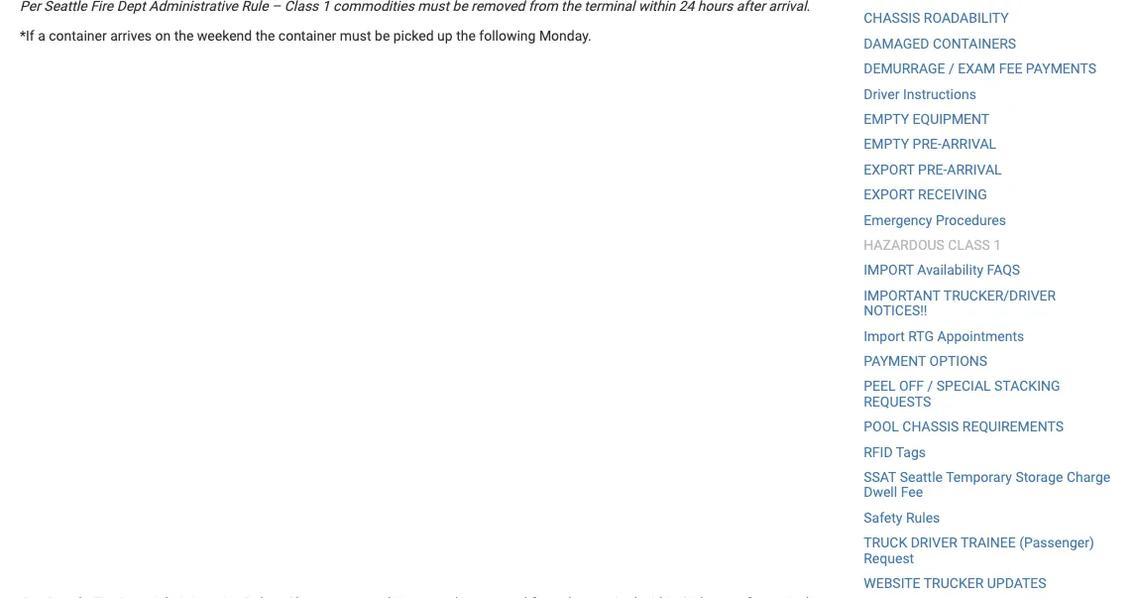 Task type: describe. For each thing, give the bounding box(es) containing it.
export pre-arrival link
[[864, 161, 1002, 178]]

rules
[[906, 509, 941, 526]]

2 export from the top
[[864, 186, 915, 203]]

driver
[[864, 86, 900, 102]]

on
[[155, 27, 171, 44]]

safety
[[864, 509, 903, 526]]

important
[[864, 287, 941, 304]]

website
[[864, 575, 921, 591]]

roadability
[[924, 10, 1009, 26]]

special
[[937, 378, 991, 394]]

dwell
[[864, 484, 898, 501]]

ssat seattle temporary storage charge dwell fee link
[[864, 469, 1111, 501]]

off
[[900, 378, 924, 394]]

up
[[437, 27, 453, 44]]

be
[[375, 27, 390, 44]]

charge
[[1067, 469, 1111, 485]]

tags
[[896, 444, 926, 460]]

ssat
[[864, 469, 897, 485]]

rfid
[[864, 444, 893, 460]]

request
[[864, 550, 915, 566]]

emergency procedures link
[[864, 212, 1007, 228]]

hazardous
[[864, 237, 945, 253]]

damaged
[[864, 35, 930, 52]]

payments
[[1026, 60, 1097, 77]]

*if
[[20, 27, 34, 44]]

rfid tags link
[[864, 444, 926, 460]]

0 horizontal spatial /
[[928, 378, 934, 394]]

*if a container arrives on the weekend the container must be picked up the following monday.
[[20, 27, 592, 44]]

trucker/driver
[[944, 287, 1056, 304]]

seattle
[[900, 469, 943, 485]]

requests
[[864, 393, 932, 410]]

trucker
[[924, 575, 984, 591]]

demurrage / exam fee payments link
[[864, 60, 1097, 77]]

equipment
[[913, 111, 990, 127]]

safety rules link
[[864, 509, 941, 526]]

exam
[[958, 60, 996, 77]]

import
[[864, 262, 914, 278]]

2 empty from the top
[[864, 136, 910, 152]]

empty equipment link
[[864, 111, 990, 127]]

payment
[[864, 353, 926, 369]]

1 vertical spatial pre-
[[918, 161, 947, 178]]

stacking
[[995, 378, 1061, 394]]

1 vertical spatial chassis
[[903, 418, 959, 435]]



Task type: vqa. For each thing, say whether or not it's contained in the screenshot.
Contact
no



Task type: locate. For each thing, give the bounding box(es) containing it.
the right up
[[456, 27, 476, 44]]

containers
[[933, 35, 1017, 52]]

chassis up damaged
[[864, 10, 921, 26]]

notices!!
[[864, 302, 928, 319]]

0 vertical spatial /
[[949, 60, 955, 77]]

0 horizontal spatial the
[[174, 27, 194, 44]]

driver instructions link
[[864, 86, 977, 102]]

2 container from the left
[[279, 27, 337, 44]]

website trucker updates link
[[864, 575, 1047, 591]]

1 vertical spatial arrival
[[947, 161, 1002, 178]]

(passenger)
[[1020, 535, 1095, 551]]

arrival down equipment
[[942, 136, 997, 152]]

1 horizontal spatial the
[[256, 27, 275, 44]]

trainee
[[961, 535, 1016, 551]]

faqs
[[987, 262, 1021, 278]]

updates
[[988, 575, 1047, 591]]

chassis up tags in the bottom of the page
[[903, 418, 959, 435]]

driver
[[911, 535, 958, 551]]

instructions
[[903, 86, 977, 102]]

import availability faqs link
[[864, 262, 1021, 278]]

export up export receiving link
[[864, 161, 915, 178]]

peel
[[864, 378, 896, 394]]

requirements
[[963, 418, 1064, 435]]

1 export from the top
[[864, 161, 915, 178]]

important trucker/driver notices!! link
[[864, 287, 1056, 319]]

chassis roadability link
[[864, 10, 1009, 26]]

/
[[949, 60, 955, 77], [928, 378, 934, 394]]

pre- down empty equipment link at the right top
[[913, 136, 942, 152]]

0 vertical spatial chassis
[[864, 10, 921, 26]]

appointments
[[938, 328, 1025, 344]]

availability
[[918, 262, 984, 278]]

storage
[[1016, 469, 1064, 485]]

0 vertical spatial arrival
[[942, 136, 997, 152]]

container
[[49, 27, 107, 44], [279, 27, 337, 44]]

arrival
[[942, 136, 997, 152], [947, 161, 1002, 178]]

fee
[[999, 60, 1023, 77]]

empty pre-arrival link
[[864, 136, 997, 152]]

must
[[340, 27, 371, 44]]

the right weekend
[[256, 27, 275, 44]]

/ right off in the bottom right of the page
[[928, 378, 934, 394]]

demurrage
[[864, 60, 946, 77]]

pre- down empty pre-arrival link
[[918, 161, 947, 178]]

1 vertical spatial empty
[[864, 136, 910, 152]]

damaged containers link
[[864, 35, 1017, 52]]

truck driver trainee (passenger) request link
[[864, 535, 1095, 566]]

container right a on the top
[[49, 27, 107, 44]]

1 the from the left
[[174, 27, 194, 44]]

the
[[174, 27, 194, 44], [256, 27, 275, 44], [456, 27, 476, 44]]

empty down driver
[[864, 111, 910, 127]]

picked
[[394, 27, 434, 44]]

options
[[930, 353, 988, 369]]

fee
[[901, 484, 923, 501]]

export receiving link
[[864, 186, 988, 203]]

1 container from the left
[[49, 27, 107, 44]]

0 horizontal spatial container
[[49, 27, 107, 44]]

export
[[864, 161, 915, 178], [864, 186, 915, 203]]

empty down empty equipment link at the right top
[[864, 136, 910, 152]]

following
[[479, 27, 536, 44]]

the right on
[[174, 27, 194, 44]]

container left must
[[279, 27, 337, 44]]

arrives
[[110, 27, 152, 44]]

class
[[948, 237, 991, 253]]

rtg
[[909, 328, 934, 344]]

payment options link
[[864, 353, 988, 369]]

temporary
[[946, 469, 1013, 485]]

1
[[994, 237, 1002, 253]]

monday.
[[539, 27, 592, 44]]

3 the from the left
[[456, 27, 476, 44]]

0 vertical spatial pre-
[[913, 136, 942, 152]]

1 horizontal spatial /
[[949, 60, 955, 77]]

2 the from the left
[[256, 27, 275, 44]]

1 horizontal spatial container
[[279, 27, 337, 44]]

peel off / special stacking requests link
[[864, 378, 1061, 410]]

1 vertical spatial export
[[864, 186, 915, 203]]

import
[[864, 328, 905, 344]]

a
[[38, 27, 45, 44]]

pool chassis requirements link
[[864, 418, 1064, 435]]

receiving
[[918, 186, 988, 203]]

export up emergency at the right top of page
[[864, 186, 915, 203]]

chassis roadability damaged containers demurrage / exam fee payments driver instructions empty equipment empty pre-arrival export pre-arrival export receiving emergency procedures hazardous class 1 import availability faqs important trucker/driver notices!! import rtg appointments payment options peel off / special stacking requests pool chassis requirements rfid tags ssat seattle temporary storage charge dwell fee safety rules truck driver trainee (passenger) request website trucker updates
[[864, 10, 1111, 591]]

truck
[[864, 535, 908, 551]]

chassis
[[864, 10, 921, 26], [903, 418, 959, 435]]

2 horizontal spatial the
[[456, 27, 476, 44]]

empty
[[864, 111, 910, 127], [864, 136, 910, 152]]

arrival up receiving
[[947, 161, 1002, 178]]

0 vertical spatial empty
[[864, 111, 910, 127]]

pool
[[864, 418, 899, 435]]

1 empty from the top
[[864, 111, 910, 127]]

procedures
[[936, 212, 1007, 228]]

/ left "exam"
[[949, 60, 955, 77]]

0 vertical spatial export
[[864, 161, 915, 178]]

import rtg appointments link
[[864, 328, 1025, 344]]

1 vertical spatial /
[[928, 378, 934, 394]]

pre-
[[913, 136, 942, 152], [918, 161, 947, 178]]

weekend
[[197, 27, 252, 44]]

emergency
[[864, 212, 933, 228]]



